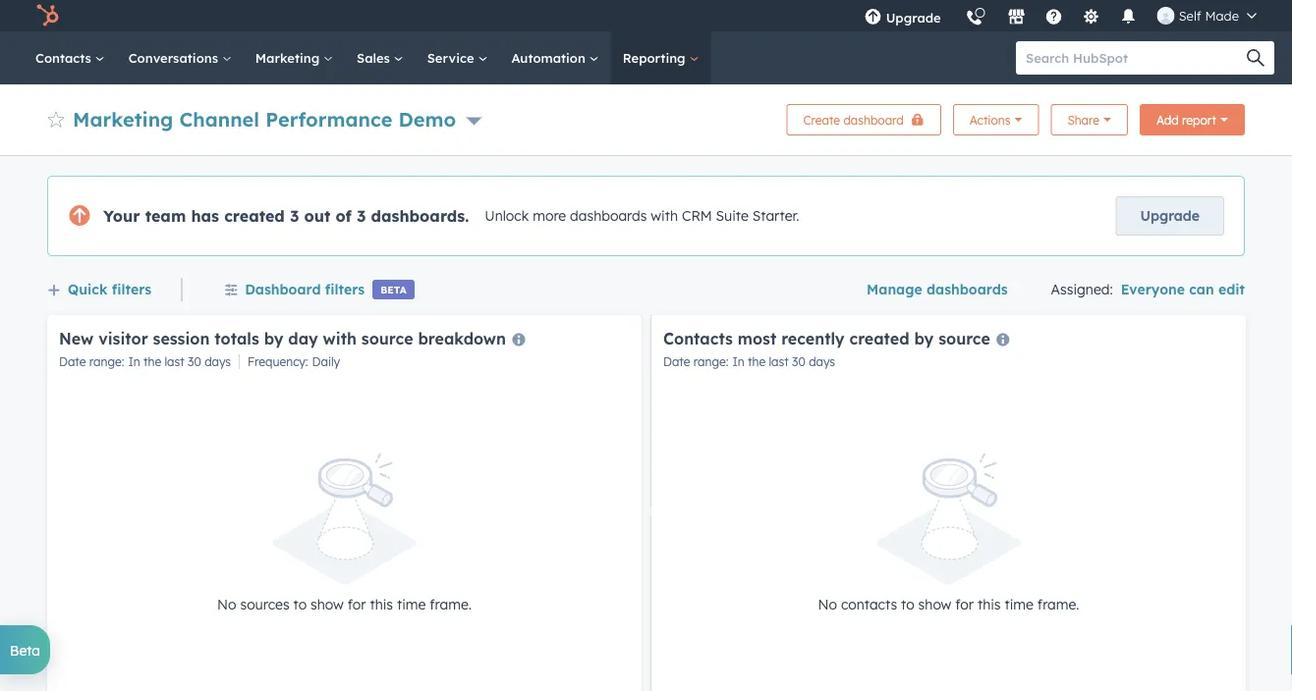 Task type: locate. For each thing, give the bounding box(es) containing it.
calling icon image
[[966, 10, 983, 28]]

2 in from the left
[[733, 355, 745, 369]]

1 no from the left
[[217, 596, 236, 613]]

0 horizontal spatial beta
[[10, 642, 40, 659]]

contacts left the most
[[663, 329, 733, 348]]

beta
[[380, 283, 407, 296], [10, 642, 40, 659]]

1 horizontal spatial frame.
[[1038, 596, 1080, 613]]

1 days from the left
[[205, 355, 231, 369]]

1 date from the left
[[59, 355, 86, 369]]

3 right of
[[357, 206, 366, 226]]

1 horizontal spatial 30
[[792, 355, 806, 369]]

this for day
[[370, 596, 393, 613]]

0 horizontal spatial range:
[[89, 355, 124, 369]]

2 date range: in the last 30 days from the left
[[663, 355, 835, 369]]

0 horizontal spatial last
[[165, 355, 184, 369]]

2 range: from the left
[[694, 355, 729, 369]]

0 horizontal spatial show
[[311, 596, 344, 613]]

0 horizontal spatial with
[[323, 329, 357, 348]]

the down the most
[[748, 355, 766, 369]]

1 horizontal spatial contacts
[[663, 329, 733, 348]]

has
[[191, 206, 219, 226]]

1 horizontal spatial source
[[939, 329, 990, 348]]

search button
[[1237, 41, 1275, 75]]

filters for dashboard filters
[[325, 280, 365, 298]]

show inside contacts most recently created by source element
[[918, 596, 952, 613]]

1 horizontal spatial upgrade
[[1140, 207, 1200, 225]]

help button
[[1037, 0, 1071, 31]]

1 horizontal spatial range:
[[694, 355, 729, 369]]

3
[[290, 206, 299, 226], [357, 206, 366, 226]]

1 by from the left
[[264, 329, 283, 348]]

the down session
[[144, 355, 161, 369]]

1 date range: in the last 30 days from the left
[[59, 355, 231, 369]]

frequency: daily
[[248, 355, 340, 369]]

0 horizontal spatial filters
[[112, 280, 151, 298]]

filters inside button
[[112, 280, 151, 298]]

0 horizontal spatial in
[[128, 355, 140, 369]]

1 horizontal spatial days
[[809, 355, 835, 369]]

1 show from the left
[[311, 596, 344, 613]]

0 horizontal spatial 30
[[188, 355, 201, 369]]

2 show from the left
[[918, 596, 952, 613]]

0 vertical spatial dashboards
[[570, 208, 647, 225]]

in down the visitor
[[128, 355, 140, 369]]

0 horizontal spatial created
[[224, 206, 285, 226]]

1 horizontal spatial created
[[849, 329, 910, 348]]

1 horizontal spatial marketing
[[255, 50, 323, 66]]

frame. inside contacts most recently created by source element
[[1038, 596, 1080, 613]]

most
[[738, 329, 777, 348]]

daily
[[312, 355, 340, 369]]

0 horizontal spatial source
[[361, 329, 413, 348]]

1 last from the left
[[165, 355, 184, 369]]

1 horizontal spatial 3
[[357, 206, 366, 226]]

1 frame. from the left
[[430, 596, 472, 613]]

1 horizontal spatial the
[[748, 355, 766, 369]]

self made button
[[1146, 0, 1269, 31]]

filters right dashboard
[[325, 280, 365, 298]]

days inside new visitor session totals by day with source breakdown element
[[205, 355, 231, 369]]

marketing channel performance demo banner
[[47, 98, 1245, 136]]

0 horizontal spatial marketing
[[73, 107, 173, 131]]

more
[[533, 208, 566, 225]]

for
[[348, 596, 366, 613], [955, 596, 974, 613]]

1 vertical spatial marketing
[[73, 107, 173, 131]]

marketing up marketing channel performance demo popup button
[[255, 50, 323, 66]]

notifications image
[[1120, 9, 1138, 27]]

breakdown
[[418, 329, 506, 348]]

frame.
[[430, 596, 472, 613], [1038, 596, 1080, 613]]

made
[[1205, 7, 1239, 24]]

menu containing self made
[[853, 0, 1269, 39]]

filters for quick filters
[[112, 280, 151, 298]]

last down the most
[[769, 355, 789, 369]]

1 the from the left
[[144, 355, 161, 369]]

1 horizontal spatial in
[[733, 355, 745, 369]]

self
[[1179, 7, 1202, 24]]

1 range: from the left
[[89, 355, 124, 369]]

no left the contacts
[[818, 596, 837, 613]]

service link
[[415, 31, 500, 85]]

1 for from the left
[[348, 596, 366, 613]]

for right the contacts
[[955, 596, 974, 613]]

30 down session
[[188, 355, 201, 369]]

with left 'crm'
[[651, 208, 678, 225]]

marketing
[[255, 50, 323, 66], [73, 107, 173, 131]]

0 horizontal spatial upgrade
[[886, 9, 941, 26]]

this
[[370, 596, 393, 613], [978, 596, 1001, 613]]

actions button
[[953, 104, 1039, 136]]

marketing inside popup button
[[73, 107, 173, 131]]

date range: in the last 30 days down the visitor
[[59, 355, 231, 369]]

automation link
[[500, 31, 611, 85]]

sources
[[240, 596, 290, 613]]

0 vertical spatial upgrade
[[886, 9, 941, 26]]

no inside new visitor session totals by day with source breakdown element
[[217, 596, 236, 613]]

1 horizontal spatial date range: in the last 30 days
[[663, 355, 835, 369]]

to inside new visitor session totals by day with source breakdown element
[[293, 596, 307, 613]]

2 this from the left
[[978, 596, 1001, 613]]

source down manage dashboards button
[[939, 329, 990, 348]]

1 horizontal spatial show
[[918, 596, 952, 613]]

dashboards right more
[[570, 208, 647, 225]]

0 horizontal spatial 3
[[290, 206, 299, 226]]

source
[[361, 329, 413, 348], [939, 329, 990, 348]]

1 horizontal spatial date
[[663, 355, 690, 369]]

0 horizontal spatial for
[[348, 596, 366, 613]]

frame. inside new visitor session totals by day with source breakdown element
[[430, 596, 472, 613]]

upgrade up everyone can edit button
[[1140, 207, 1200, 225]]

contacts most recently created by source
[[663, 329, 990, 348]]

1 vertical spatial created
[[849, 329, 910, 348]]

create
[[803, 113, 840, 127]]

by for created
[[914, 329, 934, 348]]

2 frame. from the left
[[1038, 596, 1080, 613]]

0 horizontal spatial this
[[370, 596, 393, 613]]

0 horizontal spatial contacts
[[35, 50, 95, 66]]

0 vertical spatial contacts
[[35, 50, 95, 66]]

show right sources
[[311, 596, 344, 613]]

created right the has
[[224, 206, 285, 226]]

for inside new visitor session totals by day with source breakdown element
[[348, 596, 366, 613]]

1 horizontal spatial filters
[[325, 280, 365, 298]]

add
[[1157, 113, 1179, 127]]

1 in from the left
[[128, 355, 140, 369]]

0 horizontal spatial frame.
[[430, 596, 472, 613]]

created
[[224, 206, 285, 226], [849, 329, 910, 348]]

2 30 from the left
[[792, 355, 806, 369]]

help image
[[1045, 9, 1063, 27]]

quick filters
[[68, 280, 151, 298]]

for for day
[[348, 596, 366, 613]]

created down manage
[[849, 329, 910, 348]]

1 to from the left
[[293, 596, 307, 613]]

2 for from the left
[[955, 596, 974, 613]]

days inside contacts most recently created by source element
[[809, 355, 835, 369]]

marketing for marketing channel performance demo
[[73, 107, 173, 131]]

0 horizontal spatial the
[[144, 355, 161, 369]]

1 this from the left
[[370, 596, 393, 613]]

to right the contacts
[[901, 596, 915, 613]]

2 last from the left
[[769, 355, 789, 369]]

days down totals
[[205, 355, 231, 369]]

session
[[153, 329, 210, 348]]

1 horizontal spatial time
[[1005, 596, 1034, 613]]

filters
[[112, 280, 151, 298], [325, 280, 365, 298]]

0 vertical spatial with
[[651, 208, 678, 225]]

0 horizontal spatial to
[[293, 596, 307, 613]]

1 horizontal spatial no
[[818, 596, 837, 613]]

source left breakdown
[[361, 329, 413, 348]]

1 30 from the left
[[188, 355, 201, 369]]

unlock more dashboards with crm suite starter.
[[485, 208, 799, 225]]

0 horizontal spatial date
[[59, 355, 86, 369]]

settings image
[[1083, 9, 1100, 27]]

0 vertical spatial beta
[[380, 283, 407, 296]]

30 down recently
[[792, 355, 806, 369]]

team
[[145, 206, 186, 226]]

1 time from the left
[[397, 596, 426, 613]]

days
[[205, 355, 231, 369], [809, 355, 835, 369]]

0 horizontal spatial days
[[205, 355, 231, 369]]

show
[[311, 596, 344, 613], [918, 596, 952, 613]]

for inside contacts most recently created by source element
[[955, 596, 974, 613]]

1 vertical spatial beta
[[10, 642, 40, 659]]

contacts for contacts most recently created by source
[[663, 329, 733, 348]]

actions
[[970, 113, 1011, 127]]

last down session
[[165, 355, 184, 369]]

show right the contacts
[[918, 596, 952, 613]]

the
[[144, 355, 161, 369], [748, 355, 766, 369]]

2 to from the left
[[901, 596, 915, 613]]

marketing channel performance demo button
[[73, 105, 482, 133]]

frame. for new visitor session totals by day with source breakdown
[[430, 596, 472, 613]]

in down the most
[[733, 355, 745, 369]]

show inside new visitor session totals by day with source breakdown element
[[311, 596, 344, 613]]

2 by from the left
[[914, 329, 934, 348]]

1 filters from the left
[[112, 280, 151, 298]]

2 days from the left
[[809, 355, 835, 369]]

dashboards inside button
[[927, 281, 1008, 298]]

range:
[[89, 355, 124, 369], [694, 355, 729, 369]]

time inside contacts most recently created by source element
[[1005, 596, 1034, 613]]

filters right quick
[[112, 280, 151, 298]]

to inside contacts most recently created by source element
[[901, 596, 915, 613]]

marketing link
[[244, 31, 345, 85]]

no inside contacts most recently created by source element
[[818, 596, 837, 613]]

date range: in the last 30 days
[[59, 355, 231, 369], [663, 355, 835, 369]]

last
[[165, 355, 184, 369], [769, 355, 789, 369]]

time for day
[[397, 596, 426, 613]]

manage dashboards
[[867, 281, 1008, 298]]

3 left 'out'
[[290, 206, 299, 226]]

upgrade right 'upgrade' image at right
[[886, 9, 941, 26]]

this inside contacts most recently created by source element
[[978, 596, 1001, 613]]

upgrade inside menu
[[886, 9, 941, 26]]

date range: in the last 30 days inside new visitor session totals by day with source breakdown element
[[59, 355, 231, 369]]

suite
[[716, 208, 749, 225]]

self made
[[1179, 7, 1239, 24]]

2 filters from the left
[[325, 280, 365, 298]]

upgrade link
[[1116, 197, 1224, 236]]

by for totals
[[264, 329, 283, 348]]

0 horizontal spatial date range: in the last 30 days
[[59, 355, 231, 369]]

0 vertical spatial created
[[224, 206, 285, 226]]

0 horizontal spatial no
[[217, 596, 236, 613]]

no for recently
[[818, 596, 837, 613]]

hubspot link
[[24, 4, 74, 28]]

1 horizontal spatial last
[[769, 355, 789, 369]]

everyone can edit button
[[1121, 278, 1245, 302]]

time inside new visitor session totals by day with source breakdown element
[[397, 596, 426, 613]]

1 vertical spatial upgrade
[[1140, 207, 1200, 225]]

add report button
[[1140, 104, 1245, 136]]

0 horizontal spatial time
[[397, 596, 426, 613]]

with
[[651, 208, 678, 225], [323, 329, 357, 348]]

last inside new visitor session totals by day with source breakdown element
[[165, 355, 184, 369]]

2 date from the left
[[663, 355, 690, 369]]

0 vertical spatial marketing
[[255, 50, 323, 66]]

days down contacts most recently created by source at the right of page
[[809, 355, 835, 369]]

by
[[264, 329, 283, 348], [914, 329, 934, 348]]

this for source
[[978, 596, 1001, 613]]

1 horizontal spatial by
[[914, 329, 934, 348]]

30 inside contacts most recently created by source element
[[792, 355, 806, 369]]

1 vertical spatial contacts
[[663, 329, 733, 348]]

sales
[[357, 50, 394, 66]]

contacts down hubspot link
[[35, 50, 95, 66]]

2 no from the left
[[818, 596, 837, 613]]

this inside new visitor session totals by day with source breakdown element
[[370, 596, 393, 613]]

marketing for marketing
[[255, 50, 323, 66]]

with up the daily
[[323, 329, 357, 348]]

range: inside contacts most recently created by source element
[[694, 355, 729, 369]]

for right sources
[[348, 596, 366, 613]]

unlock
[[485, 208, 529, 225]]

1 horizontal spatial dashboards
[[927, 281, 1008, 298]]

to right sources
[[293, 596, 307, 613]]

by down manage dashboards button
[[914, 329, 934, 348]]

0 horizontal spatial by
[[264, 329, 283, 348]]

1 horizontal spatial to
[[901, 596, 915, 613]]

dashboards
[[570, 208, 647, 225], [927, 281, 1008, 298]]

date range: in the last 30 days down the most
[[663, 355, 835, 369]]

quick filters button
[[47, 277, 151, 302]]

1 horizontal spatial for
[[955, 596, 974, 613]]

your team has created 3 out of 3 dashboards.
[[103, 206, 469, 226]]

1 horizontal spatial this
[[978, 596, 1001, 613]]

by up frequency:
[[264, 329, 283, 348]]

menu
[[853, 0, 1269, 39]]

marketing down conversations
[[73, 107, 173, 131]]

2 time from the left
[[1005, 596, 1034, 613]]

to
[[293, 596, 307, 613], [901, 596, 915, 613]]

filters inside button
[[325, 280, 365, 298]]

2 the from the left
[[748, 355, 766, 369]]

in inside contacts most recently created by source element
[[733, 355, 745, 369]]

to for source
[[901, 596, 915, 613]]

upgrade
[[886, 9, 941, 26], [1140, 207, 1200, 225]]

to for day
[[293, 596, 307, 613]]

show for source
[[918, 596, 952, 613]]

no left sources
[[217, 596, 236, 613]]

dashboards right manage
[[927, 281, 1008, 298]]

date
[[59, 355, 86, 369], [663, 355, 690, 369]]

time
[[397, 596, 426, 613], [1005, 596, 1034, 613]]

1 vertical spatial dashboards
[[927, 281, 1008, 298]]



Task type: vqa. For each thing, say whether or not it's contained in the screenshot.
Clear All BUTTON
no



Task type: describe. For each thing, give the bounding box(es) containing it.
dashboard filters
[[245, 280, 365, 298]]

beta inside button
[[10, 642, 40, 659]]

1 vertical spatial with
[[323, 329, 357, 348]]

crm
[[682, 208, 712, 225]]

reporting link
[[611, 31, 711, 85]]

marketplaces image
[[1008, 9, 1026, 27]]

totals
[[215, 329, 259, 348]]

1 source from the left
[[361, 329, 413, 348]]

in inside new visitor session totals by day with source breakdown element
[[128, 355, 140, 369]]

channel
[[179, 107, 260, 131]]

marketplaces button
[[996, 0, 1037, 31]]

manage dashboards button
[[867, 278, 1008, 302]]

1 horizontal spatial with
[[651, 208, 678, 225]]

share
[[1068, 113, 1100, 127]]

assigned:
[[1051, 281, 1113, 298]]

service
[[427, 50, 478, 66]]

your
[[103, 206, 140, 226]]

contacts
[[841, 596, 897, 613]]

frequency:
[[248, 355, 308, 369]]

contacts for contacts
[[35, 50, 95, 66]]

out
[[304, 206, 331, 226]]

recently
[[781, 329, 845, 348]]

last inside contacts most recently created by source element
[[769, 355, 789, 369]]

everyone
[[1121, 281, 1185, 298]]

dashboard
[[245, 280, 321, 298]]

assigned: everyone can edit
[[1051, 281, 1245, 298]]

no sources to show for this time frame.
[[217, 596, 472, 613]]

conversations
[[128, 50, 222, 66]]

sales link
[[345, 31, 415, 85]]

2 source from the left
[[939, 329, 990, 348]]

starter.
[[752, 208, 799, 225]]

2 3 from the left
[[357, 206, 366, 226]]

time for source
[[1005, 596, 1034, 613]]

hubspot image
[[35, 4, 59, 28]]

date inside contacts most recently created by source element
[[663, 355, 690, 369]]

marketing channel performance demo
[[73, 107, 456, 131]]

quick
[[68, 280, 108, 298]]

conversations link
[[117, 31, 244, 85]]

show for day
[[311, 596, 344, 613]]

share button
[[1051, 104, 1128, 136]]

beta button
[[0, 626, 50, 675]]

automation
[[511, 50, 589, 66]]

1 horizontal spatial beta
[[380, 283, 407, 296]]

can
[[1189, 281, 1214, 298]]

new visitor session totals by day with source breakdown element
[[47, 315, 642, 692]]

upgrade image
[[864, 9, 882, 27]]

day
[[288, 329, 318, 348]]

contacts most recently created by source element
[[652, 315, 1246, 692]]

dashboard filters button
[[224, 277, 365, 302]]

for for source
[[955, 596, 974, 613]]

edit
[[1218, 281, 1245, 298]]

search image
[[1247, 49, 1265, 67]]

reporting
[[623, 50, 689, 66]]

1 3 from the left
[[290, 206, 299, 226]]

the inside contacts most recently created by source element
[[748, 355, 766, 369]]

date inside new visitor session totals by day with source breakdown element
[[59, 355, 86, 369]]

notifications button
[[1112, 0, 1146, 31]]

30 inside new visitor session totals by day with source breakdown element
[[188, 355, 201, 369]]

ruby anderson image
[[1157, 7, 1175, 25]]

report
[[1182, 113, 1217, 127]]

calling icon button
[[958, 2, 991, 31]]

settings link
[[1071, 0, 1112, 31]]

create dashboard button
[[787, 104, 941, 136]]

created for by
[[849, 329, 910, 348]]

frame. for contacts most recently created by source
[[1038, 596, 1080, 613]]

no contacts to show for this time frame.
[[818, 596, 1080, 613]]

0 horizontal spatial dashboards
[[570, 208, 647, 225]]

no for session
[[217, 596, 236, 613]]

the inside new visitor session totals by day with source breakdown element
[[144, 355, 161, 369]]

of
[[336, 206, 352, 226]]

created for 3
[[224, 206, 285, 226]]

date range: in the last 30 days inside contacts most recently created by source element
[[663, 355, 835, 369]]

new visitor session totals by day with source breakdown
[[59, 329, 506, 348]]

add report
[[1157, 113, 1217, 127]]

Search HubSpot search field
[[1016, 41, 1257, 75]]

performance
[[266, 107, 393, 131]]

new
[[59, 329, 94, 348]]

range: inside new visitor session totals by day with source breakdown element
[[89, 355, 124, 369]]

manage
[[867, 281, 922, 298]]

visitor
[[98, 329, 148, 348]]

create dashboard
[[803, 113, 904, 127]]

demo
[[399, 107, 456, 131]]

dashboards.
[[371, 206, 469, 226]]

contacts link
[[24, 31, 117, 85]]

dashboard
[[844, 113, 904, 127]]



